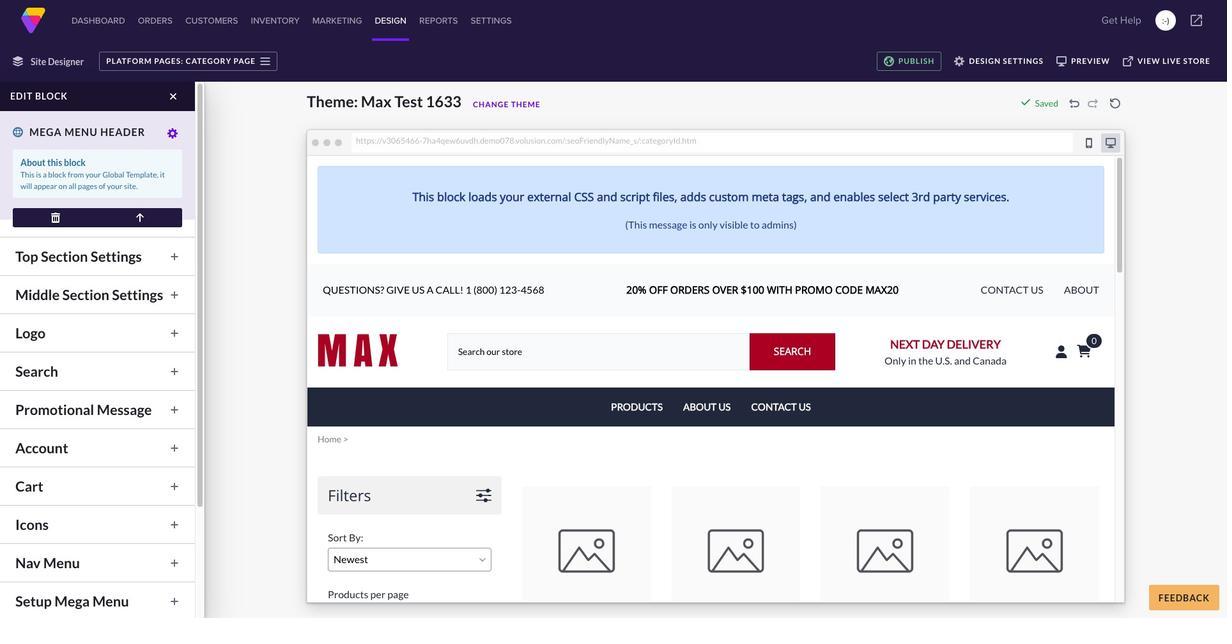 Task type: vqa. For each thing, say whether or not it's contained in the screenshot.
Setup Mega Menu button on the left of the page
yes



Task type: describe. For each thing, give the bounding box(es) containing it.
account
[[15, 440, 68, 457]]

promotional message
[[15, 401, 152, 419]]

publish
[[899, 56, 935, 66]]

nav menu
[[15, 555, 80, 572]]

about this block this is a block from your global template, it will appear on all pages of your site.
[[20, 157, 165, 191]]

design button
[[372, 0, 409, 41]]

message
[[97, 401, 152, 419]]

mega menu header
[[29, 126, 145, 138]]

logo
[[15, 325, 46, 342]]

middle section settings button
[[9, 284, 186, 306]]

promotional
[[15, 401, 94, 419]]

1 vertical spatial block
[[64, 157, 86, 168]]

theme:
[[307, 92, 358, 111]]

view live store button
[[1117, 52, 1217, 71]]

section for middle
[[62, 286, 109, 304]]

)
[[1167, 14, 1170, 27]]

designer
[[48, 56, 84, 67]]

get
[[1102, 13, 1118, 27]]

search button
[[9, 361, 186, 383]]

search
[[15, 363, 58, 380]]

https://v3065466-7ha4qew6uvdh.demo078.volusion.com/:seofriendlyname_s/:categoryid.htm
[[356, 135, 697, 146]]

site
[[31, 56, 46, 67]]

setup mega menu button
[[9, 591, 186, 613]]

change theme
[[473, 100, 541, 109]]

platform pages: category page button
[[99, 52, 277, 71]]

publish button
[[877, 52, 942, 71]]

inventory button
[[248, 0, 302, 41]]

design
[[969, 56, 1001, 66]]

menu for nav
[[43, 555, 80, 572]]

cart button
[[9, 476, 186, 498]]

all
[[69, 182, 76, 191]]

marketing
[[312, 14, 362, 27]]

theme: max test 1633
[[307, 92, 462, 111]]

settings
[[471, 14, 512, 27]]

nav menu button
[[9, 552, 186, 575]]

dashboard image
[[20, 8, 46, 33]]

preview
[[1071, 56, 1110, 66]]

customers button
[[183, 0, 241, 41]]

top section settings
[[15, 248, 142, 265]]

0 vertical spatial settings
[[1003, 56, 1044, 66]]

design
[[375, 14, 407, 27]]

nav
[[15, 555, 41, 572]]

orders button
[[135, 0, 175, 41]]

settings for middle section settings
[[112, 286, 163, 304]]

edit
[[10, 91, 33, 102]]

category
[[186, 56, 232, 66]]

preview button
[[1050, 52, 1117, 71]]

pages:
[[154, 56, 184, 66]]

global template image
[[13, 127, 23, 137]]

1 horizontal spatial your
[[107, 182, 122, 191]]

get help link
[[1098, 8, 1145, 33]]

mega inside button
[[55, 593, 90, 610]]

7ha4qew6uvdh.demo078.volusion.com/:seofriendlyname_s/:categoryid.htm
[[422, 135, 697, 146]]

inventory
[[251, 14, 300, 27]]

max
[[361, 92, 392, 111]]

help
[[1120, 13, 1142, 27]]

edit block
[[10, 91, 68, 102]]

settings button
[[468, 0, 514, 41]]

feedback
[[1159, 593, 1210, 604]]

logo button
[[9, 322, 186, 345]]

global
[[102, 170, 124, 180]]

2 vertical spatial block
[[48, 170, 66, 180]]

view
[[1138, 56, 1161, 66]]

design settings button
[[948, 52, 1050, 71]]

pages
[[78, 182, 97, 191]]

a
[[43, 170, 47, 180]]



Task type: locate. For each thing, give the bounding box(es) containing it.
block
[[35, 91, 68, 102], [64, 157, 86, 168], [48, 170, 66, 180]]

menu left header
[[65, 126, 98, 138]]

section inside button
[[41, 248, 88, 265]]

section down 'top section settings'
[[62, 286, 109, 304]]

menu for mega
[[65, 126, 98, 138]]

on
[[59, 182, 67, 191]]

from
[[68, 170, 84, 180]]

:-)
[[1162, 14, 1170, 27]]

icons button
[[9, 514, 186, 536]]

this
[[47, 157, 62, 168]]

block up from
[[64, 157, 86, 168]]

settings up middle section settings button
[[91, 248, 142, 265]]

1 vertical spatial section
[[62, 286, 109, 304]]

mega right global template image
[[29, 126, 62, 138]]

appear
[[34, 182, 57, 191]]

top
[[15, 248, 38, 265]]

change
[[473, 100, 509, 109]]

saved
[[1035, 98, 1059, 109]]

2 vertical spatial settings
[[112, 286, 163, 304]]

section
[[41, 248, 88, 265], [62, 286, 109, 304]]

https://v3065466-
[[356, 135, 422, 146]]

test
[[395, 92, 423, 111]]

your up pages
[[85, 170, 101, 180]]

site.
[[124, 182, 138, 191]]

view live store
[[1138, 56, 1211, 66]]

your
[[85, 170, 101, 180], [107, 182, 122, 191]]

menu inside button
[[92, 593, 129, 610]]

feedback button
[[1149, 586, 1220, 611]]

header
[[100, 126, 145, 138]]

of
[[99, 182, 106, 191]]

menu down nav menu button
[[92, 593, 129, 610]]

store
[[1184, 56, 1211, 66]]

:-) link
[[1156, 10, 1176, 31]]

section inside button
[[62, 286, 109, 304]]

settings right design
[[1003, 56, 1044, 66]]

sidebar element
[[0, 82, 205, 619]]

top section settings button
[[9, 245, 186, 268]]

it
[[160, 170, 165, 180]]

this
[[20, 170, 35, 180]]

theme
[[511, 100, 541, 109]]

menu
[[65, 126, 98, 138], [43, 555, 80, 572], [92, 593, 129, 610]]

settings for top section settings
[[91, 248, 142, 265]]

cart
[[15, 478, 43, 495]]

0 vertical spatial your
[[85, 170, 101, 180]]

marketing button
[[310, 0, 365, 41]]

0 vertical spatial section
[[41, 248, 88, 265]]

template,
[[126, 170, 159, 180]]

your down global
[[107, 182, 122, 191]]

menu inside button
[[43, 555, 80, 572]]

0 vertical spatial block
[[35, 91, 68, 102]]

mega right setup in the bottom of the page
[[55, 593, 90, 610]]

customers
[[185, 14, 238, 27]]

live
[[1163, 56, 1181, 66]]

mega
[[29, 126, 62, 138], [55, 593, 90, 610]]

block down this
[[48, 170, 66, 180]]

setup
[[15, 593, 52, 610]]

settings inside button
[[91, 248, 142, 265]]

block right edit
[[35, 91, 68, 102]]

middle section settings
[[15, 286, 163, 304]]

design settings
[[969, 56, 1044, 66]]

get help
[[1102, 13, 1142, 27]]

will
[[20, 182, 32, 191]]

section right top
[[41, 248, 88, 265]]

0 vertical spatial mega
[[29, 126, 62, 138]]

0 horizontal spatial your
[[85, 170, 101, 180]]

setup mega menu
[[15, 593, 129, 610]]

reports
[[419, 14, 458, 27]]

volusion-logo link
[[20, 8, 46, 33]]

page
[[234, 56, 256, 66]]

promotional message button
[[9, 399, 186, 421]]

platform pages: category page
[[106, 56, 256, 66]]

1 vertical spatial your
[[107, 182, 122, 191]]

account button
[[9, 437, 186, 460]]

settings
[[1003, 56, 1044, 66], [91, 248, 142, 265], [112, 286, 163, 304]]

saved image
[[1021, 97, 1031, 107]]

site designer
[[31, 56, 84, 67]]

orders
[[138, 14, 173, 27]]

1633
[[426, 92, 462, 111]]

dashboard link
[[69, 0, 128, 41]]

is
[[36, 170, 41, 180]]

middle
[[15, 286, 60, 304]]

2 vertical spatial menu
[[92, 593, 129, 610]]

0 vertical spatial menu
[[65, 126, 98, 138]]

icons
[[15, 516, 49, 534]]

settings up logo button
[[112, 286, 163, 304]]

reports button
[[417, 0, 461, 41]]

:-
[[1162, 14, 1167, 27]]

1 vertical spatial menu
[[43, 555, 80, 572]]

section for top
[[41, 248, 88, 265]]

platform
[[106, 56, 152, 66]]

about
[[20, 157, 46, 168]]

1 vertical spatial settings
[[91, 248, 142, 265]]

menu right nav on the bottom left of page
[[43, 555, 80, 572]]

1 vertical spatial mega
[[55, 593, 90, 610]]



